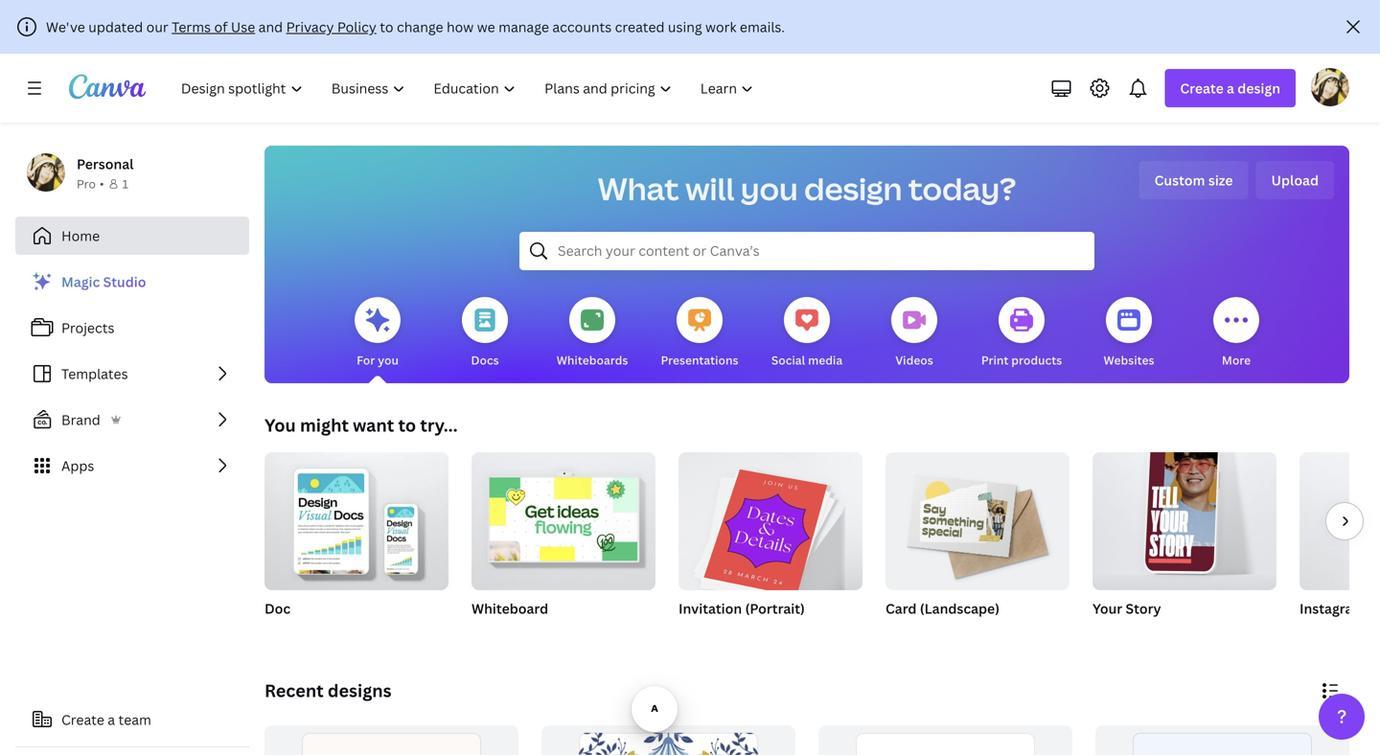 Task type: describe. For each thing, give the bounding box(es) containing it.
templates
[[61, 365, 128, 383]]

what will you design today?
[[598, 168, 1017, 210]]

instagram po
[[1300, 600, 1381, 618]]

using
[[668, 18, 702, 36]]

today?
[[909, 168, 1017, 210]]

our
[[146, 18, 168, 36]]

use
[[231, 18, 255, 36]]

1 horizontal spatial you
[[741, 168, 798, 210]]

doc group
[[265, 445, 449, 642]]

want
[[353, 414, 394, 437]]

upload button
[[1257, 161, 1335, 199]]

you might want to try...
[[265, 414, 458, 437]]

0 horizontal spatial to
[[380, 18, 394, 36]]

custom size
[[1155, 171, 1234, 189]]

policy
[[337, 18, 377, 36]]

work
[[706, 18, 737, 36]]

brand
[[61, 411, 100, 429]]

whiteboards button
[[557, 284, 628, 384]]

magic
[[61, 273, 100, 291]]

magic studio
[[61, 273, 146, 291]]

recent
[[265, 679, 324, 703]]

videos button
[[892, 284, 938, 384]]

create for create a design
[[1181, 79, 1224, 97]]

social
[[772, 352, 806, 368]]

print products button
[[982, 284, 1063, 384]]

top level navigation element
[[169, 69, 770, 107]]

projects
[[61, 319, 115, 337]]

design inside dropdown button
[[1238, 79, 1281, 97]]

updated
[[88, 18, 143, 36]]

personal
[[77, 155, 134, 173]]

privacy
[[286, 18, 334, 36]]

projects link
[[15, 309, 249, 347]]

products
[[1012, 352, 1063, 368]]

we've
[[46, 18, 85, 36]]

1
[[122, 176, 128, 192]]

apps link
[[15, 447, 249, 485]]

social media button
[[772, 284, 843, 384]]

terms of use link
[[172, 18, 255, 36]]

create a design
[[1181, 79, 1281, 97]]

social media
[[772, 352, 843, 368]]

for
[[357, 352, 375, 368]]

presentations
[[661, 352, 739, 368]]

invitation (portrait) group
[[679, 445, 863, 642]]

card (landscape)
[[886, 600, 1000, 618]]

card (landscape) group
[[886, 445, 1070, 642]]

magic studio link
[[15, 263, 249, 301]]

stephanie aranda image
[[1312, 68, 1350, 106]]

upload
[[1272, 171, 1319, 189]]

pro •
[[77, 176, 104, 192]]

recent designs
[[265, 679, 392, 703]]

list containing magic studio
[[15, 263, 249, 485]]

1 vertical spatial design
[[805, 168, 903, 210]]

invitation
[[679, 600, 742, 618]]

websites button
[[1104, 284, 1155, 384]]

(landscape)
[[920, 600, 1000, 618]]

home
[[61, 227, 100, 245]]

a for design
[[1227, 79, 1235, 97]]

more button
[[1214, 284, 1260, 384]]

story
[[1126, 600, 1162, 618]]

card
[[886, 600, 917, 618]]

media
[[808, 352, 843, 368]]

your story group
[[1093, 441, 1277, 642]]

home link
[[15, 217, 249, 255]]

you
[[265, 414, 296, 437]]

a for team
[[108, 711, 115, 729]]

create a design button
[[1165, 69, 1296, 107]]

more
[[1222, 352, 1251, 368]]

print
[[982, 352, 1009, 368]]

apps
[[61, 457, 94, 475]]

create for create a team
[[61, 711, 104, 729]]



Task type: vqa. For each thing, say whether or not it's contained in the screenshot.
Privacy
yes



Task type: locate. For each thing, give the bounding box(es) containing it.
list
[[15, 263, 249, 485]]

1 horizontal spatial to
[[398, 414, 416, 437]]

you right will
[[741, 168, 798, 210]]

a up size
[[1227, 79, 1235, 97]]

accounts
[[553, 18, 612, 36]]

whiteboard group
[[472, 445, 656, 642]]

whiteboards
[[557, 352, 628, 368]]

how
[[447, 18, 474, 36]]

a inside button
[[108, 711, 115, 729]]

might
[[300, 414, 349, 437]]

Search search field
[[558, 233, 1057, 269]]

0 vertical spatial create
[[1181, 79, 1224, 97]]

(portrait)
[[746, 600, 805, 618]]

1 vertical spatial a
[[108, 711, 115, 729]]

create
[[1181, 79, 1224, 97], [61, 711, 104, 729]]

for you
[[357, 352, 399, 368]]

invitation (portrait)
[[679, 600, 805, 618]]

design left stephanie aranda image
[[1238, 79, 1281, 97]]

you right for
[[378, 352, 399, 368]]

1 horizontal spatial a
[[1227, 79, 1235, 97]]

we've updated our terms of use and privacy policy to change how we manage accounts created using work emails.
[[46, 18, 785, 36]]

emails.
[[740, 18, 785, 36]]

presentations button
[[661, 284, 739, 384]]

for you button
[[355, 284, 401, 384]]

created
[[615, 18, 665, 36]]

0 vertical spatial a
[[1227, 79, 1235, 97]]

create a team
[[61, 711, 151, 729]]

docs button
[[462, 284, 508, 384]]

you inside button
[[378, 352, 399, 368]]

0 vertical spatial to
[[380, 18, 394, 36]]

doc
[[265, 600, 291, 618]]

will
[[686, 168, 735, 210]]

design
[[1238, 79, 1281, 97], [805, 168, 903, 210]]

print products
[[982, 352, 1063, 368]]

docs
[[471, 352, 499, 368]]

1 vertical spatial to
[[398, 414, 416, 437]]

websites
[[1104, 352, 1155, 368]]

create a team button
[[15, 701, 249, 739]]

whiteboard
[[472, 600, 549, 618]]

your story
[[1093, 600, 1162, 618]]

design up search search box
[[805, 168, 903, 210]]

to
[[380, 18, 394, 36], [398, 414, 416, 437]]

0 horizontal spatial design
[[805, 168, 903, 210]]

videos
[[896, 352, 934, 368]]

designs
[[328, 679, 392, 703]]

0 horizontal spatial a
[[108, 711, 115, 729]]

manage
[[499, 18, 549, 36]]

a left "team" on the bottom left of page
[[108, 711, 115, 729]]

0 horizontal spatial you
[[378, 352, 399, 368]]

create left "team" on the bottom left of page
[[61, 711, 104, 729]]

group
[[1093, 441, 1277, 591], [265, 445, 449, 591], [472, 445, 656, 591], [679, 445, 863, 597], [886, 445, 1070, 591], [1300, 453, 1381, 591], [265, 726, 519, 756], [542, 726, 796, 756], [819, 726, 1073, 756], [1096, 726, 1350, 756]]

team
[[118, 711, 151, 729]]

templates link
[[15, 355, 249, 393]]

custom
[[1155, 171, 1206, 189]]

1 horizontal spatial design
[[1238, 79, 1281, 97]]

we
[[477, 18, 495, 36]]

brand link
[[15, 401, 249, 439]]

1 vertical spatial create
[[61, 711, 104, 729]]

your
[[1093, 600, 1123, 618]]

custom size button
[[1140, 161, 1249, 199]]

0 horizontal spatial create
[[61, 711, 104, 729]]

what
[[598, 168, 679, 210]]

studio
[[103, 273, 146, 291]]

privacy policy link
[[286, 18, 377, 36]]

a
[[1227, 79, 1235, 97], [108, 711, 115, 729]]

pro
[[77, 176, 96, 192]]

you
[[741, 168, 798, 210], [378, 352, 399, 368]]

instagram
[[1300, 600, 1366, 618]]

create up custom size dropdown button
[[1181, 79, 1224, 97]]

to left try... on the bottom
[[398, 414, 416, 437]]

size
[[1209, 171, 1234, 189]]

1 horizontal spatial create
[[1181, 79, 1224, 97]]

create inside dropdown button
[[1181, 79, 1224, 97]]

a inside dropdown button
[[1227, 79, 1235, 97]]

instagram post (square) group
[[1300, 453, 1381, 642]]

and
[[259, 18, 283, 36]]

create inside button
[[61, 711, 104, 729]]

0 vertical spatial design
[[1238, 79, 1281, 97]]

of
[[214, 18, 228, 36]]

1 vertical spatial you
[[378, 352, 399, 368]]

terms
[[172, 18, 211, 36]]

to right policy
[[380, 18, 394, 36]]

try...
[[420, 414, 458, 437]]

0 vertical spatial you
[[741, 168, 798, 210]]

change
[[397, 18, 444, 36]]

po
[[1369, 600, 1381, 618]]

None search field
[[520, 232, 1095, 270]]

•
[[100, 176, 104, 192]]



